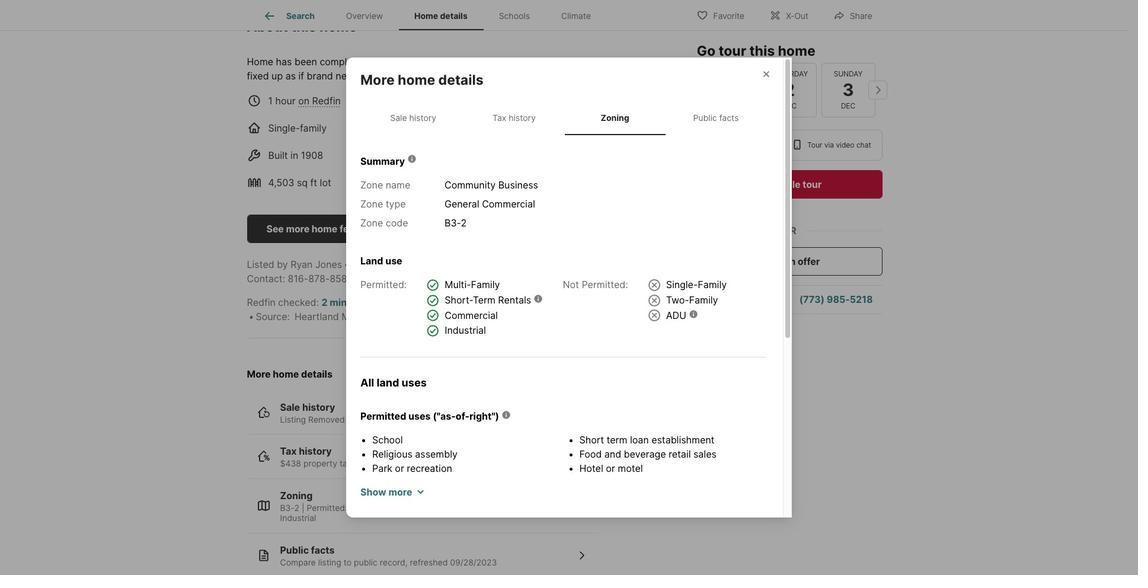 Task type: locate. For each thing, give the bounding box(es) containing it.
home up beautiful
[[414, 11, 438, 21]]

home left the features
[[312, 223, 338, 235]]

0 horizontal spatial more home details
[[247, 368, 333, 380]]

tour via video chat option
[[783, 130, 883, 161]]

details up removed
[[301, 368, 333, 380]]

public inside tab
[[693, 113, 717, 123]]

as inside home has been completely renovated. beautiful flooring, counters, bathrooms. this home is fixed up as if brand new. make it your dream home today!
[[286, 70, 296, 82]]

0 vertical spatial tab list
[[247, 0, 616, 30]]

more home details up "listing"
[[247, 368, 333, 380]]

1 vertical spatial more
[[389, 486, 412, 498]]

dec inside sunday 3 dec
[[841, 101, 856, 110]]

by left ryan
[[277, 258, 288, 270]]

17,
[[378, 414, 388, 424]]

1 vertical spatial in
[[382, 459, 389, 469]]

1 vertical spatial zone
[[361, 198, 383, 210]]

go
[[697, 43, 716, 59]]

beautiful
[[422, 56, 462, 68]]

2 inside the "saturday 2 dec"
[[784, 79, 795, 100]]

0 vertical spatial this
[[291, 18, 316, 35]]

term left rentals, at the left bottom
[[427, 503, 447, 513]]

or inside school religious assembly park or recreation
[[395, 462, 404, 474]]

history up removed
[[302, 401, 335, 413]]

compare
[[280, 557, 316, 567]]

home inside home has been completely renovated. beautiful flooring, counters, bathrooms. this home is fixed up as if brand new. make it your dream home today!
[[247, 56, 273, 68]]

zone down zone type
[[361, 217, 383, 229]]

paid
[[363, 459, 380, 469]]

business
[[498, 179, 538, 191]]

general
[[445, 198, 479, 210]]

family
[[471, 279, 500, 291], [698, 279, 727, 291], [689, 294, 718, 306]]

1 horizontal spatial single-
[[666, 279, 698, 291]]

family up short-term rentals
[[471, 279, 500, 291]]

multi- inside zoning b3-2 | permitted: multi-family, short-term rentals, commercial, industrial
[[350, 503, 373, 513]]

2 mls from the left
[[443, 311, 463, 322]]

public inside the public facts compare listing to public record, refreshed 09/28/2023
[[280, 544, 309, 556]]

1 horizontal spatial dec
[[841, 101, 856, 110]]

park right 'cleveland'
[[537, 177, 557, 188]]

facts for public facts compare listing to public record, refreshed 09/28/2023
[[311, 544, 335, 556]]

0 vertical spatial facts
[[720, 113, 739, 123]]

single- inside not permitted land uses element
[[666, 279, 698, 291]]

bathrooms.
[[548, 56, 599, 68]]

0 horizontal spatial tour
[[719, 43, 747, 59]]

on right hour
[[298, 95, 310, 107]]

tab list down bathrooms.
[[361, 101, 769, 135]]

tax inside tax history tab
[[493, 113, 507, 123]]

sale history
[[390, 113, 436, 123]]

b3- inside zoning b3-2 | permitted: multi-family, short-term rentals, commercial, industrial
[[280, 503, 294, 513]]

1 horizontal spatial more
[[361, 72, 395, 88]]

3 zone from the top
[[361, 217, 383, 229]]

sale up "listing"
[[280, 401, 300, 413]]

zoning down this
[[601, 113, 629, 123]]

2 vertical spatial zone
[[361, 217, 383, 229]]

permitted: up ago
[[361, 278, 407, 290]]

zone up zone code
[[361, 198, 383, 210]]

brand
[[307, 70, 333, 82]]

0 vertical spatial home
[[414, 11, 438, 21]]

home for home details
[[414, 11, 438, 21]]

0 vertical spatial in
[[291, 149, 298, 161]]

0 vertical spatial industrial
[[445, 324, 486, 336]]

redfin
[[312, 95, 341, 107], [247, 296, 276, 308]]

distributed
[[377, 311, 427, 322]]

dec inside the "saturday 2 dec"
[[783, 101, 797, 110]]

2016
[[390, 414, 410, 424]]

0 vertical spatial b3-
[[445, 217, 461, 229]]

a
[[729, 294, 734, 306]]

as left the if
[[286, 70, 296, 82]]

dream
[[417, 70, 445, 82]]

grid
[[465, 311, 484, 322]]

1 vertical spatial by
[[429, 311, 440, 322]]

permitted: right |
[[307, 503, 347, 513]]

0 vertical spatial more
[[286, 223, 310, 235]]

1 horizontal spatial industrial
[[445, 324, 486, 336]]

b3-2
[[445, 217, 467, 229]]

multi-family
[[445, 279, 500, 291]]

by
[[277, 258, 288, 270], [429, 311, 440, 322]]

realtors
[[399, 258, 436, 270]]

1 horizontal spatial short-
[[445, 294, 473, 306]]

0 horizontal spatial industrial
[[280, 513, 316, 523]]

saturday 2 dec
[[771, 69, 808, 110]]

schedule
[[758, 178, 801, 190]]

zone for zone type
[[361, 198, 383, 210]]

tab list containing search
[[247, 0, 616, 30]]

rentals,
[[449, 503, 480, 513]]

or down religious
[[395, 462, 404, 474]]

or inside short term loan establishment food and beverage retail sales hotel or motel
[[606, 462, 615, 474]]

1 vertical spatial on
[[347, 414, 357, 424]]

uses left ("as-
[[409, 410, 431, 422]]

1 horizontal spatial b3-
[[445, 217, 461, 229]]

tour via video chat
[[808, 141, 871, 149]]

details down beautiful
[[439, 72, 484, 88]]

b3-
[[445, 217, 461, 229], [280, 503, 294, 513]]

0 vertical spatial by
[[277, 258, 288, 270]]

as down ago
[[364, 311, 374, 322]]

tab list
[[247, 0, 616, 30], [361, 101, 769, 135]]

1 horizontal spatial tax
[[493, 113, 507, 123]]

1 zone from the top
[[361, 179, 383, 191]]

saturday
[[771, 69, 808, 78]]

tax left 'a/c'
[[493, 113, 507, 123]]

0 horizontal spatial dec
[[783, 101, 797, 110]]

1 vertical spatial as
[[364, 311, 374, 322]]

contact:
[[247, 273, 285, 285]]

0 horizontal spatial term
[[427, 503, 447, 513]]

0 vertical spatial single-
[[268, 122, 300, 134]]

start an offer button
[[697, 247, 883, 276]]

1 vertical spatial home
[[247, 56, 273, 68]]

mls down minutes
[[342, 311, 361, 322]]

0 vertical spatial redfin
[[312, 95, 341, 107]]

0 horizontal spatial more
[[247, 368, 271, 380]]

history down dream
[[409, 113, 436, 123]]

been
[[295, 56, 317, 68]]

4,503
[[268, 177, 294, 188]]

ask a question
[[709, 294, 778, 306]]

schools
[[499, 11, 530, 21]]

new.
[[336, 70, 356, 82]]

family inside permitted land uses element
[[471, 279, 500, 291]]

0 horizontal spatial permitted:
[[307, 503, 347, 513]]

tour inside button
[[803, 178, 822, 190]]

by down 2023
[[429, 311, 440, 322]]

2 down the saturday
[[784, 79, 795, 100]]

short term loan establishment food and beverage retail sales hotel or motel
[[580, 434, 717, 474]]

2 left |
[[294, 503, 299, 513]]

history right has
[[509, 113, 536, 123]]

permitted: right not
[[582, 278, 628, 290]]

None button
[[704, 62, 758, 118], [763, 63, 817, 117], [822, 63, 875, 117], [704, 62, 758, 118], [763, 63, 817, 117], [822, 63, 875, 117]]

sale
[[390, 113, 407, 123], [280, 401, 300, 413]]

mls down at
[[443, 311, 463, 322]]

public for public facts compare listing to public record, refreshed 09/28/2023
[[280, 544, 309, 556]]

b3- inside zoning name, type, and code element
[[445, 217, 461, 229]]

0 vertical spatial short-
[[445, 294, 473, 306]]

sale inside sale history listing removed on may 17, 2016
[[280, 401, 300, 413]]

tax for tax history
[[493, 113, 507, 123]]

1 vertical spatial zoning
[[280, 490, 313, 502]]

b3- left |
[[280, 503, 294, 513]]

schools tab
[[483, 2, 546, 30]]

single- for family
[[268, 122, 300, 134]]

more down source:
[[247, 368, 271, 380]]

2 dec from the left
[[841, 101, 856, 110]]

in
[[291, 149, 298, 161], [382, 459, 389, 469]]

public facts tab
[[666, 103, 767, 133]]

history up property
[[299, 446, 332, 457]]

1 horizontal spatial mls
[[443, 311, 463, 322]]

history inside tax history $438 property taxes paid in 2022
[[299, 446, 332, 457]]

commercial inside zoning name, type, and code element
[[482, 198, 535, 210]]

1 horizontal spatial more
[[389, 486, 412, 498]]

land
[[361, 255, 383, 267]]

0 horizontal spatial single-
[[268, 122, 300, 134]]

0 horizontal spatial this
[[291, 18, 316, 35]]

single-family
[[268, 122, 327, 134]]

1 vertical spatial park
[[372, 462, 392, 474]]

0 horizontal spatial home
[[247, 56, 273, 68]]

your
[[394, 70, 414, 82]]

0 horizontal spatial in
[[291, 149, 298, 161]]

zone name
[[361, 179, 411, 191]]

zoning for zoning b3-2 | permitted: multi-family, short-term rentals, commercial, industrial
[[280, 490, 313, 502]]

1 vertical spatial details
[[439, 72, 484, 88]]

3
[[843, 79, 854, 100]]

2 zone from the top
[[361, 198, 383, 210]]

tax history tab
[[464, 103, 565, 133]]

1 horizontal spatial in
[[382, 459, 389, 469]]

taxes
[[340, 459, 361, 469]]

1 horizontal spatial permitted:
[[361, 278, 407, 290]]

tab list up beautiful
[[247, 0, 616, 30]]

history for tax history $438 property taxes paid in 2022
[[299, 446, 332, 457]]

1 horizontal spatial park
[[537, 177, 557, 188]]

commercial down at
[[445, 309, 498, 321]]

zoning tab
[[565, 103, 666, 133]]

two-family
[[666, 294, 718, 306]]

uses right land
[[402, 377, 427, 389]]

more for show
[[389, 486, 412, 498]]

(773)
[[800, 294, 825, 306]]

favorite
[[713, 10, 745, 20]]

single- for family
[[666, 279, 698, 291]]

public for public facts
[[693, 113, 717, 123]]

1 horizontal spatial tour
[[803, 178, 822, 190]]

home inside tab
[[414, 11, 438, 21]]

offer
[[798, 256, 820, 267]]

zoning inside tab
[[601, 113, 629, 123]]

09/28/2023
[[450, 557, 497, 567]]

1 vertical spatial •
[[249, 311, 254, 322]]

0 vertical spatial details
[[440, 11, 468, 21]]

chat
[[857, 141, 871, 149]]

single- down hour
[[268, 122, 300, 134]]

2 inside zoning name, type, and code element
[[461, 217, 467, 229]]

home left is
[[624, 56, 649, 68]]

0 horizontal spatial mls
[[342, 311, 361, 322]]

1 horizontal spatial facts
[[720, 113, 739, 123]]

single- up two-
[[666, 279, 698, 291]]

home up completely
[[320, 18, 357, 35]]

industrial
[[445, 324, 486, 336], [280, 513, 316, 523]]

listing
[[280, 414, 306, 424]]

0 vertical spatial term
[[473, 294, 496, 306]]

tax inside tax history $438 property taxes paid in 2022
[[280, 446, 297, 457]]

tour right go
[[719, 43, 747, 59]]

zoning inside zoning b3-2 | permitted: multi-family, short-term rentals, commercial, industrial
[[280, 490, 313, 502]]

multi- inside permitted land uses element
[[445, 279, 471, 291]]

home down beautiful
[[448, 70, 473, 82]]

0 horizontal spatial on
[[298, 95, 310, 107]]

1 horizontal spatial multi-
[[445, 279, 471, 291]]

or down and
[[606, 462, 615, 474]]

search link
[[263, 9, 315, 23]]

this up been
[[291, 18, 316, 35]]

permitted land uses element
[[361, 277, 569, 338]]

industrial inside permitted land uses element
[[445, 324, 486, 336]]

ask a question link
[[709, 294, 778, 306]]

dec down the saturday
[[783, 101, 797, 110]]

this
[[602, 56, 621, 68]]

0 vertical spatial more home details
[[361, 72, 484, 88]]

short-
[[445, 294, 473, 306], [402, 503, 427, 513]]

home up fixed
[[247, 56, 273, 68]]

public facts
[[693, 113, 739, 123]]

tour right the schedule
[[803, 178, 822, 190]]

1 vertical spatial sale
[[280, 401, 300, 413]]

this up the saturday
[[750, 43, 775, 59]]

more for see
[[286, 223, 310, 235]]

0 vertical spatial commercial
[[482, 198, 535, 210]]

1 vertical spatial multi-
[[350, 503, 373, 513]]

adu
[[666, 309, 687, 321]]

0 vertical spatial sale
[[390, 113, 407, 123]]

home down renovated.
[[398, 72, 435, 88]]

home inside dialog
[[398, 72, 435, 88]]

assembly
[[415, 448, 458, 460]]

park down religious
[[372, 462, 392, 474]]

family up the ask on the bottom right of the page
[[698, 279, 727, 291]]

tax up "$438"
[[280, 446, 297, 457]]

b3- down general at left
[[445, 217, 461, 229]]

dec for 2
[[783, 101, 797, 110]]

more inside see more home features button
[[286, 223, 310, 235]]

commercial down business
[[482, 198, 535, 210]]

1 horizontal spatial term
[[473, 294, 496, 306]]

1 horizontal spatial more home details
[[361, 72, 484, 88]]

more home details down beautiful
[[361, 72, 484, 88]]

2023
[[431, 296, 454, 308]]

zone up zone type
[[361, 179, 383, 191]]

0 horizontal spatial short-
[[402, 503, 427, 513]]

1 vertical spatial this
[[750, 43, 775, 59]]

term up #
[[473, 294, 496, 306]]

industrial down |
[[280, 513, 316, 523]]

short- down show more 'dropdown button'
[[402, 503, 427, 513]]

0 vertical spatial tax
[[493, 113, 507, 123]]

zoning up |
[[280, 490, 313, 502]]

zone
[[361, 179, 383, 191], [361, 198, 383, 210], [361, 217, 383, 229]]

zoning name, type, and code element
[[361, 178, 557, 235]]

tour via video chat list box
[[697, 130, 883, 161]]

1 vertical spatial redfin
[[247, 296, 276, 308]]

on left may
[[347, 414, 357, 424]]

family down single-family
[[689, 294, 718, 306]]

0 vertical spatial zone
[[361, 179, 383, 191]]

0 horizontal spatial facts
[[311, 544, 335, 556]]

more down renovated.
[[361, 72, 395, 88]]

1 vertical spatial industrial
[[280, 513, 316, 523]]

0 vertical spatial as
[[286, 70, 296, 82]]

tab list containing sale history
[[361, 101, 769, 135]]

retail
[[669, 448, 691, 460]]

sale history tab
[[363, 103, 464, 133]]

0 vertical spatial •
[[344, 258, 349, 270]]

an
[[784, 256, 796, 267]]

go tour this home
[[697, 43, 816, 59]]

dec for 3
[[841, 101, 856, 110]]

0 horizontal spatial sale
[[280, 401, 300, 413]]

in right built
[[291, 149, 298, 161]]

renovated.
[[372, 56, 420, 68]]

0 vertical spatial multi-
[[445, 279, 471, 291]]

industrial down grid
[[445, 324, 486, 336]]

2 up the heartland
[[322, 296, 328, 308]]

• left source:
[[249, 311, 254, 322]]

overview
[[346, 11, 383, 21]]

sale down your
[[390, 113, 407, 123]]

1 dec from the left
[[783, 101, 797, 110]]

public facts compare listing to public record, refreshed 09/28/2023
[[280, 544, 497, 567]]

details up beautiful
[[440, 11, 468, 21]]

0 horizontal spatial park
[[372, 462, 392, 474]]

more right see
[[286, 223, 310, 235]]

sale inside tab
[[390, 113, 407, 123]]

details inside dialog
[[439, 72, 484, 88]]

0 horizontal spatial by
[[277, 258, 288, 270]]

multi- up at
[[445, 279, 471, 291]]

dec down 3
[[841, 101, 856, 110]]

facts inside the public facts compare listing to public record, refreshed 09/28/2023
[[311, 544, 335, 556]]

as inside the "redfin checked: 2 minutes ago (nov 30, 2023 at 4:02pm) • source: heartland mls as distributed by mls grid # 2464974"
[[364, 311, 374, 322]]

next image
[[868, 81, 887, 100]]

cj
[[438, 258, 451, 270]]

park
[[537, 177, 557, 188], [372, 462, 392, 474]]

2 down general at left
[[461, 217, 467, 229]]

video
[[836, 141, 855, 149]]

1 horizontal spatial on
[[347, 414, 357, 424]]

two-
[[666, 294, 689, 306]]

0 horizontal spatial redfin
[[247, 296, 276, 308]]

not
[[563, 278, 579, 290]]

1 horizontal spatial or
[[606, 462, 615, 474]]

1 horizontal spatial public
[[693, 113, 717, 123]]

2 or from the left
[[606, 462, 615, 474]]

1 or from the left
[[395, 462, 404, 474]]

1 vertical spatial uses
[[409, 410, 431, 422]]

redfin up source:
[[247, 296, 276, 308]]

0 vertical spatial public
[[693, 113, 717, 123]]

1 vertical spatial short-
[[402, 503, 427, 513]]

1 horizontal spatial zoning
[[601, 113, 629, 123]]

0 horizontal spatial public
[[280, 544, 309, 556]]

0 vertical spatial more
[[361, 72, 395, 88]]

1 horizontal spatial as
[[364, 311, 374, 322]]

more up the family,
[[389, 486, 412, 498]]

in right the paid
[[382, 459, 389, 469]]

multi- down the show
[[350, 503, 373, 513]]

1 vertical spatial b3-
[[280, 503, 294, 513]]

0 horizontal spatial more
[[286, 223, 310, 235]]

more inside show more 'dropdown button'
[[389, 486, 412, 498]]

0 horizontal spatial tax
[[280, 446, 297, 457]]

family for term
[[471, 279, 500, 291]]

1 vertical spatial more
[[247, 368, 271, 380]]

short- down multi-family
[[445, 294, 473, 306]]

0 vertical spatial zoning
[[601, 113, 629, 123]]

redfin down brand
[[312, 95, 341, 107]]

in inside tax history $438 property taxes paid in 2022
[[382, 459, 389, 469]]

tour for schedule
[[803, 178, 822, 190]]

sq
[[297, 177, 308, 188]]

option
[[697, 130, 783, 161]]

1 vertical spatial public
[[280, 544, 309, 556]]

industrial inside zoning b3-2 | permitted: multi-family, short-term rentals, commercial, industrial
[[280, 513, 316, 523]]

0 horizontal spatial or
[[395, 462, 404, 474]]

home for home has been completely renovated. beautiful flooring, counters, bathrooms. this home is fixed up as if brand new. make it your dream home today!
[[247, 56, 273, 68]]

home has been completely renovated. beautiful flooring, counters, bathrooms. this home is fixed up as if brand new. make it your dream home today!
[[247, 56, 659, 82]]

2 inside zoning b3-2 | permitted: multi-family, short-term rentals, commercial, industrial
[[294, 503, 299, 513]]

history inside sale history listing removed on may 17, 2016
[[302, 401, 335, 413]]

1 horizontal spatial redfin
[[312, 95, 341, 107]]

to
[[344, 557, 352, 567]]

cleveland park
[[490, 177, 557, 188]]

hour
[[275, 95, 296, 107]]

1 horizontal spatial sale
[[390, 113, 407, 123]]

overview tab
[[330, 2, 399, 30]]

1 vertical spatial term
[[427, 503, 447, 513]]

• up the 8589
[[344, 258, 349, 270]]

facts inside tab
[[720, 113, 739, 123]]

mls
[[342, 311, 361, 322], [443, 311, 463, 322]]

0 horizontal spatial zoning
[[280, 490, 313, 502]]

tax
[[493, 113, 507, 123], [280, 446, 297, 457]]



Task type: vqa. For each thing, say whether or not it's contained in the screenshot.
Status Change 17
no



Task type: describe. For each thing, give the bounding box(es) containing it.
details inside tab
[[440, 11, 468, 21]]

more home details inside dialog
[[361, 72, 484, 88]]

commercial inside permitted land uses element
[[445, 309, 498, 321]]

see more home features
[[267, 223, 378, 235]]

about
[[247, 18, 288, 35]]

search
[[286, 11, 315, 21]]

general commercial
[[445, 198, 535, 210]]

make
[[359, 70, 383, 82]]

land
[[377, 377, 399, 389]]

x-out
[[786, 10, 809, 20]]

family
[[300, 122, 327, 134]]

2464974
[[493, 311, 533, 322]]

tour
[[808, 141, 823, 149]]

family for family
[[698, 279, 727, 291]]

lot
[[320, 177, 331, 188]]

properti
[[453, 258, 489, 270]]

cleveland
[[490, 177, 534, 188]]

1 vertical spatial more home details
[[247, 368, 333, 380]]

on inside sale history listing removed on may 17, 2016
[[347, 414, 357, 424]]

commercial,
[[483, 503, 532, 513]]

rentals
[[498, 294, 531, 306]]

4:02pm)
[[468, 296, 506, 308]]

sale history listing removed on may 17, 2016
[[280, 401, 410, 424]]

more home details dialog
[[346, 58, 792, 575]]

(773) 985-5218 link
[[800, 294, 873, 306]]

more home details element
[[361, 58, 498, 89]]

1 mls from the left
[[342, 311, 361, 322]]

30,
[[414, 296, 428, 308]]

2 vertical spatial details
[[301, 368, 333, 380]]

code
[[386, 217, 408, 229]]

may
[[359, 414, 376, 424]]

history for sale history listing removed on may 17, 2016
[[302, 401, 335, 413]]

or
[[783, 225, 797, 237]]

$438
[[280, 459, 301, 469]]

ft
[[310, 177, 317, 188]]

counters,
[[504, 56, 546, 68]]

a/c
[[510, 122, 527, 134]]

2022
[[392, 459, 412, 469]]

#
[[487, 311, 493, 322]]

tax for tax history $438 property taxes paid in 2022
[[280, 446, 297, 457]]

beverage
[[624, 448, 666, 460]]

2 inside the "redfin checked: 2 minutes ago (nov 30, 2023 at 4:02pm) • source: heartland mls as distributed by mls grid # 2464974"
[[322, 296, 328, 308]]

history for tax history
[[509, 113, 536, 123]]

built
[[268, 149, 288, 161]]

0 vertical spatial uses
[[402, 377, 427, 389]]

sale for sale history listing removed on may 17, 2016
[[280, 401, 300, 413]]

zoning for zoning
[[601, 113, 629, 123]]

0 vertical spatial on
[[298, 95, 310, 107]]

listed by ryan jones • weichert, realtors cj properti
[[247, 258, 489, 270]]

features
[[340, 223, 378, 235]]

source:
[[256, 311, 290, 322]]

name
[[386, 179, 411, 191]]

as for if
[[286, 70, 296, 82]]

completely
[[320, 56, 369, 68]]

establishment
[[652, 434, 715, 446]]

878-
[[308, 273, 330, 285]]

share
[[850, 10, 873, 20]]

recreation
[[407, 462, 452, 474]]

term inside permitted land uses element
[[473, 294, 496, 306]]

climate tab
[[546, 2, 607, 30]]

ryan
[[291, 258, 313, 270]]

• inside the "redfin checked: 2 minutes ago (nov 30, 2023 at 4:02pm) • source: heartland mls as distributed by mls grid # 2464974"
[[249, 311, 254, 322]]

short- inside zoning b3-2 | permitted: multi-family, short-term rentals, commercial, industrial
[[402, 503, 427, 513]]

("as-
[[433, 410, 456, 422]]

single-family
[[666, 279, 727, 291]]

facts for public facts
[[720, 113, 739, 123]]

property
[[304, 459, 337, 469]]

hotel
[[580, 462, 603, 474]]

park inside school religious assembly park or recreation
[[372, 462, 392, 474]]

home up the saturday
[[778, 43, 816, 59]]

ago
[[370, 296, 387, 308]]

zone code
[[361, 217, 408, 229]]

food
[[580, 448, 602, 460]]

permitted: inside permitted land uses element
[[361, 278, 407, 290]]

right")
[[470, 410, 499, 422]]

(nov
[[390, 296, 411, 308]]

sale for sale history
[[390, 113, 407, 123]]

as for distributed
[[364, 311, 374, 322]]

permitted: inside not permitted land uses element
[[582, 278, 628, 290]]

motel
[[618, 462, 643, 474]]

by inside the "redfin checked: 2 minutes ago (nov 30, 2023 at 4:02pm) • source: heartland mls as distributed by mls grid # 2464974"
[[429, 311, 440, 322]]

zone for zone name
[[361, 179, 383, 191]]

flooring,
[[464, 56, 501, 68]]

not permitted land uses element
[[563, 277, 746, 323]]

tab list inside more home details dialog
[[361, 101, 769, 135]]

4,503 sq ft lot
[[268, 177, 331, 188]]

has
[[490, 122, 507, 134]]

record,
[[380, 557, 408, 567]]

it
[[386, 70, 392, 82]]

removed
[[308, 414, 345, 424]]

|
[[302, 503, 304, 513]]

listing
[[318, 557, 341, 567]]

985-
[[827, 294, 850, 306]]

home up "listing"
[[273, 368, 299, 380]]

more inside more home details element
[[361, 72, 395, 88]]

question
[[737, 294, 778, 306]]

start an offer
[[759, 256, 820, 267]]

home details tab
[[399, 2, 483, 30]]

home inside button
[[312, 223, 338, 235]]

all
[[361, 377, 374, 389]]

at
[[457, 296, 466, 308]]

1 horizontal spatial this
[[750, 43, 775, 59]]

fixed
[[247, 70, 269, 82]]

climate
[[561, 11, 591, 21]]

short- inside permitted land uses element
[[445, 294, 473, 306]]

has
[[276, 56, 292, 68]]

redfin inside the "redfin checked: 2 minutes ago (nov 30, 2023 at 4:02pm) • source: heartland mls as distributed by mls grid # 2464974"
[[247, 296, 276, 308]]

zone for zone code
[[361, 217, 383, 229]]

x-out button
[[759, 3, 819, 27]]

start
[[759, 256, 782, 267]]

term inside zoning b3-2 | permitted: multi-family, short-term rentals, commercial, industrial
[[427, 503, 447, 513]]

favorite button
[[687, 3, 755, 27]]

show
[[361, 486, 386, 498]]

all land uses
[[361, 377, 427, 389]]

permitted: inside zoning b3-2 | permitted: multi-family, short-term rentals, commercial, industrial
[[307, 503, 347, 513]]

show more
[[361, 486, 412, 498]]

zone type
[[361, 198, 406, 210]]

term
[[607, 434, 628, 446]]

history for sale history
[[409, 113, 436, 123]]

is
[[651, 56, 659, 68]]

tour for go
[[719, 43, 747, 59]]



